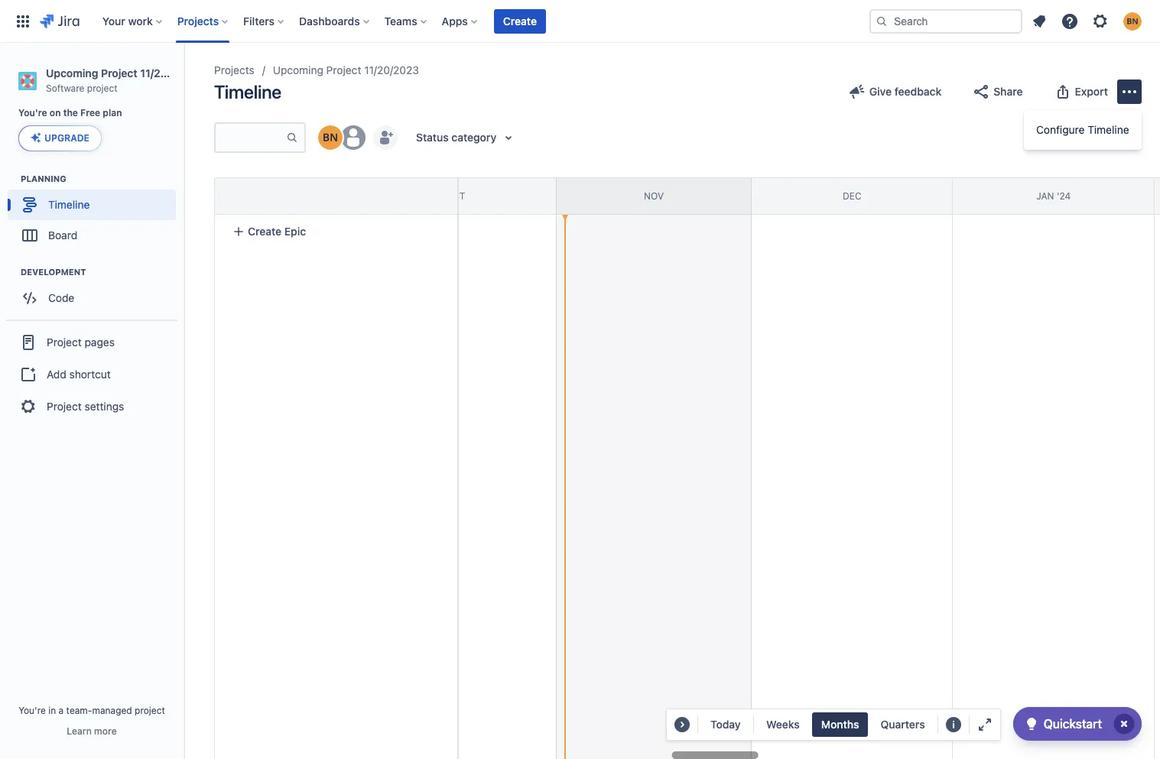 Task type: locate. For each thing, give the bounding box(es) containing it.
quickstart button
[[1013, 707, 1142, 741]]

0 horizontal spatial 11/20/2023
[[140, 67, 198, 80]]

projects right work
[[177, 14, 219, 27]]

2 column header from the left
[[1154, 178, 1160, 214]]

timeline down projects link
[[214, 81, 281, 102]]

weeks button
[[757, 713, 809, 737]]

timeline link
[[8, 190, 176, 220]]

quarters
[[881, 718, 925, 731]]

development group
[[8, 266, 183, 318]]

project down dashboards popup button at the left top
[[326, 63, 361, 76]]

status
[[416, 131, 449, 144]]

timeline
[[214, 81, 281, 102], [1088, 123, 1129, 136], [48, 198, 90, 211]]

timeline inside planning group
[[48, 198, 90, 211]]

learn more button
[[67, 726, 117, 738]]

you're left "in"
[[18, 705, 46, 717]]

create
[[503, 14, 537, 27], [248, 225, 282, 238]]

upcoming inside "link"
[[273, 63, 323, 76]]

free
[[80, 107, 100, 119]]

0 vertical spatial project
[[87, 82, 117, 94]]

projects link
[[214, 61, 254, 80]]

1 horizontal spatial timeline
[[214, 81, 281, 102]]

1 you're from the top
[[18, 107, 47, 119]]

dismiss quickstart image
[[1112, 712, 1136, 736]]

project up the plan
[[101, 67, 137, 80]]

project right managed
[[135, 705, 165, 717]]

settings image
[[1091, 12, 1110, 30]]

row
[[215, 178, 457, 215]]

ben nelson image
[[318, 125, 343, 150]]

weeks
[[766, 718, 800, 731]]

upcoming project 11/20/2023 link
[[273, 61, 419, 80]]

timeline down export
[[1088, 123, 1129, 136]]

software
[[46, 82, 84, 94]]

development image
[[2, 263, 21, 282]]

help image
[[1061, 12, 1079, 30]]

11/20/2023 for upcoming project 11/20/2023
[[364, 63, 419, 76]]

column header
[[160, 178, 355, 214], [1154, 178, 1160, 214]]

you're
[[18, 107, 47, 119], [18, 705, 46, 717]]

give feedback
[[869, 85, 942, 98]]

create for create
[[503, 14, 537, 27]]

projects inside 'popup button'
[[177, 14, 219, 27]]

learn more
[[67, 726, 117, 737]]

Search timeline text field
[[216, 124, 286, 151]]

a
[[59, 705, 64, 717]]

group
[[6, 320, 177, 428]]

11/20/2023 down 'teams'
[[364, 63, 419, 76]]

1 vertical spatial create
[[248, 225, 282, 238]]

create right apps popup button on the top
[[503, 14, 537, 27]]

create inside 'button'
[[503, 14, 537, 27]]

export icon image
[[1053, 83, 1072, 101]]

learn
[[67, 726, 92, 737]]

plan
[[103, 107, 122, 119]]

0 horizontal spatial timeline
[[48, 198, 90, 211]]

your profile and settings image
[[1123, 12, 1142, 30]]

upcoming
[[273, 63, 323, 76], [46, 67, 98, 80]]

0 horizontal spatial create
[[248, 225, 282, 238]]

more
[[94, 726, 117, 737]]

0 vertical spatial create
[[503, 14, 537, 27]]

2 vertical spatial timeline
[[48, 198, 90, 211]]

projects for "projects" 'popup button'
[[177, 14, 219, 27]]

row inside "row group"
[[215, 178, 457, 215]]

give
[[869, 85, 892, 98]]

you're in a team-managed project
[[18, 705, 165, 717]]

project up the plan
[[87, 82, 117, 94]]

notifications image
[[1030, 12, 1048, 30]]

share
[[993, 85, 1023, 98]]

projects right sidebar navigation icon
[[214, 63, 254, 76]]

status category button
[[407, 125, 527, 150]]

check image
[[1022, 715, 1040, 733]]

upcoming inside upcoming project 11/20/2023 software project
[[46, 67, 98, 80]]

today
[[711, 718, 741, 731]]

create left epic
[[248, 225, 282, 238]]

configure timeline button
[[1024, 115, 1141, 145]]

pages
[[85, 336, 115, 349]]

today button
[[702, 713, 750, 737]]

create inside button
[[248, 225, 282, 238]]

banner
[[0, 0, 1160, 43]]

0 horizontal spatial column header
[[160, 178, 355, 214]]

11/20/2023
[[364, 63, 419, 76], [140, 67, 198, 80]]

project up add
[[47, 336, 82, 349]]

upgrade
[[44, 133, 89, 144]]

share button
[[963, 80, 1032, 104]]

oct
[[446, 190, 465, 202]]

projects
[[177, 14, 219, 27], [214, 63, 254, 76]]

the
[[63, 107, 78, 119]]

status category
[[416, 131, 496, 144]]

projects button
[[173, 9, 234, 33]]

timeline up the board on the left top of page
[[48, 198, 90, 211]]

project down add
[[47, 400, 82, 413]]

project
[[326, 63, 361, 76], [101, 67, 137, 80], [47, 336, 82, 349], [47, 400, 82, 413]]

0 horizontal spatial upcoming
[[46, 67, 98, 80]]

1 horizontal spatial create
[[503, 14, 537, 27]]

upcoming up software
[[46, 67, 98, 80]]

2 you're from the top
[[18, 705, 46, 717]]

project settings link
[[6, 390, 177, 424]]

quarters button
[[871, 713, 934, 737]]

you're left "on" at left
[[18, 107, 47, 119]]

filters
[[243, 14, 275, 27]]

1 vertical spatial project
[[135, 705, 165, 717]]

11/20/2023 inside "link"
[[364, 63, 419, 76]]

0 vertical spatial timeline
[[214, 81, 281, 102]]

0 vertical spatial projects
[[177, 14, 219, 27]]

11/20/2023 inside upcoming project 11/20/2023 software project
[[140, 67, 198, 80]]

project inside upcoming project 11/20/2023 software project
[[87, 82, 117, 94]]

share image
[[972, 83, 990, 101]]

projects for projects link
[[214, 63, 254, 76]]

1 horizontal spatial 11/20/2023
[[364, 63, 419, 76]]

create epic
[[248, 225, 306, 238]]

upcoming down dashboards
[[273, 63, 323, 76]]

dashboards button
[[294, 9, 375, 33]]

1 horizontal spatial upcoming
[[273, 63, 323, 76]]

upcoming project 11/20/2023 software project
[[46, 67, 198, 94]]

0 vertical spatial you're
[[18, 107, 47, 119]]

create epic button
[[223, 218, 448, 245]]

11/20/2023 down work
[[140, 67, 198, 80]]

0 horizontal spatial project
[[87, 82, 117, 94]]

banner containing your work
[[0, 0, 1160, 43]]

planning group
[[8, 173, 183, 256]]

upcoming for upcoming project 11/20/2023
[[273, 63, 323, 76]]

project
[[87, 82, 117, 94], [135, 705, 165, 717]]

1 vertical spatial projects
[[214, 63, 254, 76]]

search image
[[876, 15, 888, 27]]

2 horizontal spatial timeline
[[1088, 123, 1129, 136]]

your work button
[[98, 9, 168, 33]]

your
[[102, 14, 125, 27]]

on
[[50, 107, 61, 119]]

export button
[[1044, 80, 1117, 104]]

row group
[[214, 177, 457, 215]]

1 horizontal spatial column header
[[1154, 178, 1160, 214]]

1 vertical spatial you're
[[18, 705, 46, 717]]

teams button
[[380, 9, 433, 33]]

1 vertical spatial timeline
[[1088, 123, 1129, 136]]

create button
[[494, 9, 546, 33]]

feedback
[[894, 85, 942, 98]]

jira image
[[40, 12, 79, 30], [40, 12, 79, 30]]

create for create epic
[[248, 225, 282, 238]]

months
[[821, 718, 859, 731]]



Task type: vqa. For each thing, say whether or not it's contained in the screenshot.
the on inside the Drag a field type to one of the sections on the left to create a custom field for this issue type.
no



Task type: describe. For each thing, give the bounding box(es) containing it.
group containing project pages
[[6, 320, 177, 428]]

configure
[[1036, 123, 1085, 136]]

code link
[[8, 283, 176, 314]]

give feedback button
[[839, 80, 951, 104]]

work
[[128, 14, 153, 27]]

months button
[[812, 713, 868, 737]]

code
[[48, 291, 74, 304]]

project inside upcoming project 11/20/2023 "link"
[[326, 63, 361, 76]]

filters button
[[239, 9, 290, 33]]

row group inside create epic grid
[[214, 177, 457, 215]]

unassigned image
[[341, 125, 366, 150]]

appswitcher icon image
[[14, 12, 32, 30]]

legend image
[[944, 716, 962, 734]]

board
[[48, 229, 77, 242]]

timeline inside button
[[1088, 123, 1129, 136]]

'24
[[1057, 190, 1071, 202]]

add shortcut button
[[6, 360, 177, 390]]

jan
[[1036, 190, 1054, 202]]

dec
[[843, 190, 861, 202]]

jan '24
[[1036, 190, 1071, 202]]

export
[[1075, 85, 1108, 98]]

1 horizontal spatial project
[[135, 705, 165, 717]]

1 column header from the left
[[160, 178, 355, 214]]

in
[[48, 705, 56, 717]]

planning
[[21, 174, 66, 184]]

apps button
[[437, 9, 483, 33]]

enter full screen image
[[975, 716, 994, 734]]

apps
[[442, 14, 468, 27]]

quickstart
[[1044, 717, 1102, 731]]

dashboards
[[299, 14, 360, 27]]

settings
[[85, 400, 124, 413]]

add shortcut
[[47, 368, 111, 381]]

project settings
[[47, 400, 124, 413]]

11/20/2023 for upcoming project 11/20/2023 software project
[[140, 67, 198, 80]]

teams
[[384, 14, 417, 27]]

you're for you're in a team-managed project
[[18, 705, 46, 717]]

shortcut
[[69, 368, 111, 381]]

board link
[[8, 220, 176, 251]]

you're on the free plan
[[18, 107, 122, 119]]

upcoming for upcoming project 11/20/2023 software project
[[46, 67, 98, 80]]

project pages link
[[6, 326, 177, 360]]

primary element
[[9, 0, 869, 42]]

project pages
[[47, 336, 115, 349]]

you're for you're on the free plan
[[18, 107, 47, 119]]

configure timeline
[[1036, 123, 1129, 136]]

create epic grid
[[160, 177, 1160, 759]]

add people image
[[376, 128, 395, 147]]

epic
[[284, 225, 306, 238]]

sidebar navigation image
[[167, 61, 200, 92]]

development
[[21, 267, 86, 277]]

project inside project pages link
[[47, 336, 82, 349]]

team-
[[66, 705, 92, 717]]

category
[[451, 131, 496, 144]]

nov
[[644, 190, 664, 202]]

your work
[[102, 14, 153, 27]]

upgrade button
[[19, 126, 101, 151]]

Search field
[[869, 9, 1022, 33]]

planning image
[[2, 170, 21, 188]]

add
[[47, 368, 66, 381]]

managed
[[92, 705, 132, 717]]

upcoming project 11/20/2023
[[273, 63, 419, 76]]

project inside project settings 'link'
[[47, 400, 82, 413]]

project inside upcoming project 11/20/2023 software project
[[101, 67, 137, 80]]



